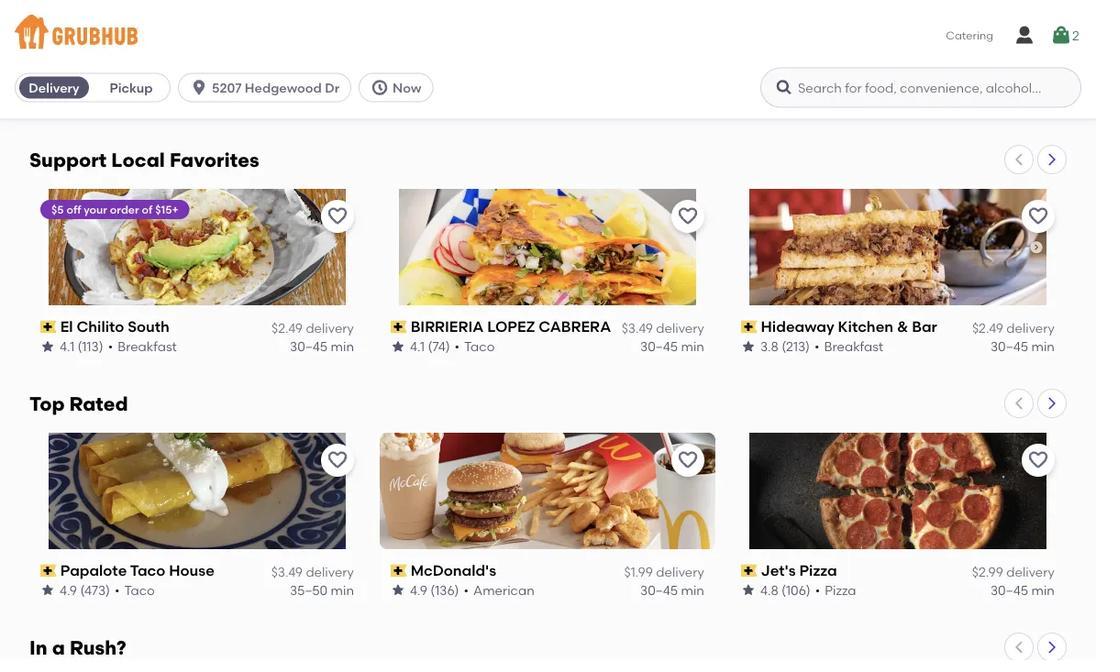 Task type: vqa. For each thing, say whether or not it's contained in the screenshot.


Task type: describe. For each thing, give the bounding box(es) containing it.
house
[[169, 562, 215, 580]]

papalote taco house
[[60, 562, 215, 580]]

5207 hedgewood dr
[[212, 80, 340, 95]]

hideaway kitchen & bar
[[762, 318, 938, 336]]

• taco for birrieria
[[455, 339, 495, 354]]

$2.49 delivery for el chilito south
[[272, 320, 354, 336]]

pickup button
[[93, 73, 170, 102]]

4.9 for papalote taco house
[[60, 583, 77, 599]]

(249)
[[428, 95, 459, 110]]

delivery for birrieria lopez cabrera
[[657, 320, 705, 336]]

• for el chilito south
[[108, 339, 113, 354]]

$15+
[[155, 203, 179, 216]]

save this restaurant button for papalote taco house
[[321, 444, 354, 477]]

chilito
[[77, 318, 124, 336]]

catering button
[[934, 15, 1007, 56]]

save this restaurant image for papalote taco house
[[327, 450, 349, 472]]

4.1 left (249) at top
[[410, 95, 425, 110]]

save this restaurant image for jet's pizza
[[1028, 450, 1050, 472]]

papalote taco house logo image
[[49, 433, 346, 550]]

4.1 (74)
[[410, 339, 450, 354]]

30–45 for &
[[991, 339, 1029, 354]]

• for birrieria lopez cabrera
[[455, 339, 460, 354]]

30–45 for south
[[290, 339, 328, 354]]

pickup
[[110, 80, 153, 95]]

2
[[1073, 28, 1080, 43]]

papalote
[[60, 562, 127, 580]]

$2.99
[[973, 564, 1004, 580]]

star icon image for jet's pizza
[[742, 584, 756, 598]]

4.9 (473)
[[60, 583, 110, 599]]

• breakfast for kitchen
[[815, 339, 884, 354]]

favorites
[[170, 149, 259, 172]]

4.2
[[60, 95, 77, 110]]

cafe
[[817, 74, 852, 92]]

subscription pass image for el chilito south
[[40, 321, 57, 334]]

subscription pass image for hideaway kitchen & bar
[[742, 321, 758, 334]]

$3.49 delivery for birrieria lopez cabrera
[[622, 320, 705, 336]]

30–45 min for south
[[290, 339, 354, 354]]

save this restaurant image for hideaway kitchen & bar
[[1028, 206, 1050, 228]]

now
[[393, 80, 422, 95]]

dunkin' link
[[391, 73, 705, 93]]

min for hideaway kitchen & bar
[[1032, 339, 1056, 354]]

30–45 min for cabrera
[[641, 339, 705, 354]]

25–40 min
[[290, 95, 354, 110]]

• breakfast for chilito
[[108, 339, 177, 354]]

3.8 (213)
[[761, 339, 811, 354]]

4.1 (113)
[[60, 339, 103, 354]]

taco for lopez
[[465, 339, 495, 354]]

south
[[128, 318, 170, 336]]

• for mcdonald's
[[464, 583, 469, 599]]

el
[[60, 318, 73, 336]]

5207 hedgewood dr button
[[178, 73, 359, 102]]

• pizza
[[816, 583, 857, 599]]

ln
[[916, 74, 934, 92]]

mcdonald's
[[411, 562, 497, 580]]

star icon image for hideaway kitchen & bar
[[742, 339, 756, 354]]

kitchen
[[839, 318, 894, 336]]

(74)
[[428, 339, 450, 354]]

• for hideaway kitchen & bar
[[815, 339, 820, 354]]

4.8 (106)
[[761, 583, 811, 599]]

save this restaurant button for birrieria lopez cabrera
[[672, 200, 705, 233]]

$2.99 delivery
[[973, 564, 1056, 580]]

min for papalote taco house
[[331, 583, 354, 599]]

save this restaurant image for mcdonald's
[[677, 450, 699, 472]]

• american for mcdonald's
[[464, 583, 535, 599]]

a
[[52, 637, 65, 660]]

4.1 (249)
[[410, 95, 459, 110]]

galaxy cafe - brodie ln
[[762, 74, 934, 92]]

el chilito south
[[60, 318, 170, 336]]

star icon image for birrieria lopez cabrera
[[391, 339, 406, 354]]

svg image for 5207 hedgewood dr
[[190, 78, 208, 97]]

in
[[29, 637, 47, 660]]

• down cafe
[[825, 95, 830, 110]]

1 horizontal spatial svg image
[[1014, 25, 1036, 47]]

$3.49 for cabrera
[[622, 320, 654, 336]]

hamburger
[[835, 95, 907, 110]]

birrieria
[[411, 318, 484, 336]]

4.2 (160)
[[60, 95, 110, 110]]

order
[[110, 203, 139, 216]]

-
[[856, 74, 862, 92]]

a
[[127, 74, 138, 92]]

4.8 for 4.8 (2097) • hamburger
[[761, 95, 779, 110]]

top
[[29, 393, 65, 416]]

star icon image down now
[[391, 95, 406, 110]]

• taco for papalote
[[115, 583, 155, 599]]

subscription pass image for jet's pizza
[[742, 565, 758, 578]]

(113)
[[78, 339, 103, 354]]

$5 off your order of $15+
[[51, 203, 179, 216]]

bar
[[913, 318, 938, 336]]

in a rush?
[[29, 637, 126, 660]]

2 caret left icon image from the top
[[1013, 397, 1027, 411]]

hideaway kitchen & bar logo image
[[731, 189, 1067, 306]]

• american for chick-fil-a
[[114, 95, 185, 110]]

4.8 (2097) • hamburger
[[761, 95, 907, 110]]

• for jet's pizza
[[816, 583, 821, 599]]

pizza for • pizza
[[826, 583, 857, 599]]

your
[[84, 203, 107, 216]]

4.1 for birrieria lopez cabrera
[[410, 339, 425, 354]]

4.9 (136)
[[410, 583, 459, 599]]

$2.49 for chick-fil-a
[[272, 76, 303, 92]]

delivery for chick-fil-a
[[306, 76, 354, 92]]

caret right icon image for rush?
[[1046, 641, 1060, 655]]

1 vertical spatial taco
[[130, 562, 166, 580]]

delivery for mcdonald's
[[657, 564, 705, 580]]

subscription pass image for chick-fil-a
[[40, 77, 57, 89]]

3.8
[[761, 339, 779, 354]]

catering
[[947, 28, 994, 42]]

support local favorites
[[29, 149, 259, 172]]

(160)
[[81, 95, 110, 110]]

american for mcdonald's
[[474, 583, 535, 599]]

star icon image for el chilito south
[[40, 339, 55, 354]]

30–45 min for &
[[991, 339, 1056, 354]]

jet's
[[762, 562, 796, 580]]

(473)
[[80, 583, 110, 599]]



Task type: locate. For each thing, give the bounding box(es) containing it.
caret right icon image
[[1046, 152, 1060, 167], [1046, 397, 1060, 411], [1046, 641, 1060, 655]]

caret right icon image for favorites
[[1046, 152, 1060, 167]]

rush?
[[70, 637, 126, 660]]

0 vertical spatial • american
[[114, 95, 185, 110]]

caret left icon image for favorites
[[1013, 152, 1027, 167]]

breakfast for kitchen
[[825, 339, 884, 354]]

0 horizontal spatial svg image
[[371, 78, 389, 97]]

2 button
[[1051, 19, 1080, 52]]

• right (74)
[[455, 339, 460, 354]]

breakfast down south
[[118, 339, 177, 354]]

fil-
[[108, 74, 127, 92]]

delivery for papalote taco house
[[306, 564, 354, 580]]

pizza
[[800, 562, 838, 580], [826, 583, 857, 599]]

4.8 down jet's
[[761, 583, 779, 599]]

american
[[124, 95, 185, 110], [474, 583, 535, 599]]

save this restaurant image for birrieria lopez cabrera
[[677, 206, 699, 228]]

$3.49 delivery
[[622, 320, 705, 336], [271, 564, 354, 580]]

delivery for jet's pizza
[[1007, 564, 1056, 580]]

0 vertical spatial $3.49 delivery
[[622, 320, 705, 336]]

1 horizontal spatial svg image
[[776, 78, 794, 97]]

2 caret right icon image from the top
[[1046, 397, 1060, 411]]

0 vertical spatial • taco
[[455, 339, 495, 354]]

35–50 min
[[991, 95, 1056, 110], [290, 583, 354, 599]]

birrieria lopez cabrera logo image
[[399, 189, 697, 306]]

svg image up $5.99 delivery
[[1051, 25, 1073, 47]]

save this restaurant button for hideaway kitchen & bar
[[1022, 200, 1056, 233]]

• right the (213)
[[815, 339, 820, 354]]

delivery for el chilito south
[[306, 320, 354, 336]]

star icon image
[[40, 95, 55, 110], [391, 95, 406, 110], [40, 339, 55, 354], [391, 339, 406, 354], [742, 339, 756, 354], [40, 584, 55, 598], [391, 584, 406, 598], [742, 584, 756, 598]]

svg image
[[1051, 25, 1073, 47], [190, 78, 208, 97], [776, 78, 794, 97]]

1 horizontal spatial $3.49 delivery
[[622, 320, 705, 336]]

0 horizontal spatial $3.49
[[271, 564, 303, 580]]

breakfast for chilito
[[118, 339, 177, 354]]

1 horizontal spatial • breakfast
[[815, 339, 884, 354]]

0 horizontal spatial svg image
[[190, 78, 208, 97]]

taco down papalote taco house
[[124, 583, 155, 599]]

25–40
[[290, 95, 328, 110]]

• breakfast down hideaway kitchen & bar
[[815, 339, 884, 354]]

2 horizontal spatial svg image
[[1051, 25, 1073, 47]]

• taco down birrieria
[[455, 339, 495, 354]]

svg image inside 5207 hedgewood dr button
[[190, 78, 208, 97]]

subscription pass image left hideaway
[[742, 321, 758, 334]]

of
[[142, 203, 153, 216]]

0 vertical spatial 35–50 min
[[991, 95, 1056, 110]]

rated
[[69, 393, 128, 416]]

min for birrieria lopez cabrera
[[682, 339, 705, 354]]

delivery button
[[16, 73, 93, 102]]

now button
[[359, 73, 441, 102]]

brodie
[[865, 74, 913, 92]]

$2.49 delivery
[[272, 76, 354, 92], [272, 320, 354, 336], [973, 320, 1056, 336]]

birrieria lopez cabrera
[[411, 318, 612, 336]]

$1.99
[[625, 564, 654, 580]]

35–50 min for $3.49
[[290, 583, 354, 599]]

4.1 down el
[[60, 339, 75, 354]]

2 4.8 from the top
[[761, 583, 779, 599]]

$1.99 delivery
[[625, 564, 705, 580]]

subscription pass image for dunkin'
[[391, 77, 407, 89]]

1 breakfast from the left
[[118, 339, 177, 354]]

$3.49 for house
[[271, 564, 303, 580]]

dunkin'
[[411, 74, 465, 92]]

0 vertical spatial caret right icon image
[[1046, 152, 1060, 167]]

1 horizontal spatial • american
[[464, 583, 535, 599]]

0 vertical spatial $3.49
[[622, 320, 654, 336]]

3 caret right icon image from the top
[[1046, 641, 1060, 655]]

• for chick-fil-a
[[114, 95, 119, 110]]

1 vertical spatial 35–50 min
[[290, 583, 354, 599]]

min for mcdonald's
[[682, 583, 705, 599]]

35–50 for $3.49
[[290, 583, 328, 599]]

1 vertical spatial • taco
[[115, 583, 155, 599]]

subscription pass image inside dunkin' link
[[391, 77, 407, 89]]

save this restaurant button for mcdonald's
[[672, 444, 705, 477]]

0 horizontal spatial • american
[[114, 95, 185, 110]]

galaxy
[[762, 74, 813, 92]]

subscription pass image left "dunkin'"
[[391, 77, 407, 89]]

0 vertical spatial 4.8
[[761, 95, 779, 110]]

star icon image for chick-fil-a
[[40, 95, 55, 110]]

svg image left "2" button
[[1014, 25, 1036, 47]]

american down mcdonald's
[[474, 583, 535, 599]]

jet's pizza
[[762, 562, 838, 580]]

1 • breakfast from the left
[[108, 339, 177, 354]]

star icon image left 4.8 (106)
[[742, 584, 756, 598]]

subscription pass image left el
[[40, 321, 57, 334]]

min for jet's pizza
[[1032, 583, 1056, 599]]

$3.49
[[622, 320, 654, 336], [271, 564, 303, 580]]

1 4.9 from the left
[[60, 583, 77, 599]]

1 vertical spatial svg image
[[371, 78, 389, 97]]

0 horizontal spatial save this restaurant image
[[677, 450, 699, 472]]

0 horizontal spatial • taco
[[115, 583, 155, 599]]

3 caret left icon image from the top
[[1013, 641, 1027, 655]]

1 horizontal spatial • taco
[[455, 339, 495, 354]]

30–45 for cabrera
[[641, 339, 679, 354]]

4.9 left (473)
[[60, 583, 77, 599]]

2 • breakfast from the left
[[815, 339, 884, 354]]

0 horizontal spatial 35–50 min
[[290, 583, 354, 599]]

lopez
[[488, 318, 536, 336]]

main navigation navigation
[[0, 0, 1097, 119]]

1 horizontal spatial 35–50
[[991, 95, 1029, 110]]

0 horizontal spatial 35–50
[[290, 583, 328, 599]]

1 caret right icon image from the top
[[1046, 152, 1060, 167]]

2 4.9 from the left
[[410, 583, 428, 599]]

1 vertical spatial 35–50
[[290, 583, 328, 599]]

svg image
[[1014, 25, 1036, 47], [371, 78, 389, 97]]

1 vertical spatial • american
[[464, 583, 535, 599]]

• right (136)
[[464, 583, 469, 599]]

caret left icon image
[[1013, 152, 1027, 167], [1013, 397, 1027, 411], [1013, 641, 1027, 655]]

off
[[66, 203, 81, 216]]

$2.49 for hideaway kitchen & bar
[[973, 320, 1004, 336]]

1 vertical spatial caret left icon image
[[1013, 397, 1027, 411]]

taco for taco
[[124, 583, 155, 599]]

• right (106)
[[816, 583, 821, 599]]

delivery for hideaway kitchen & bar
[[1007, 320, 1056, 336]]

save this restaurant button for jet's pizza
[[1022, 444, 1056, 477]]

1 caret left icon image from the top
[[1013, 152, 1027, 167]]

1 vertical spatial $3.49 delivery
[[271, 564, 354, 580]]

subscription pass image for papalote taco house
[[40, 565, 57, 578]]

subscription pass image left birrieria
[[391, 321, 407, 334]]

2 vertical spatial caret right icon image
[[1046, 641, 1060, 655]]

$2.49 delivery for chick-fil-a
[[272, 76, 354, 92]]

star icon image left "4.1 (74)" on the left of the page
[[391, 339, 406, 354]]

taco
[[465, 339, 495, 354], [130, 562, 166, 580], [124, 583, 155, 599]]

1 vertical spatial american
[[474, 583, 535, 599]]

cabrera
[[539, 318, 612, 336]]

1 horizontal spatial breakfast
[[825, 339, 884, 354]]

4.1 left (74)
[[410, 339, 425, 354]]

top rated
[[29, 393, 128, 416]]

american for chick-fil-a
[[124, 95, 185, 110]]

2 vertical spatial taco
[[124, 583, 155, 599]]

• taco down papalote taco house
[[115, 583, 155, 599]]

• down the fil-
[[114, 95, 119, 110]]

star icon image left 4.9 (136) on the bottom
[[391, 584, 406, 598]]

delivery
[[29, 80, 80, 95]]

4.8 for 4.8 (106)
[[761, 583, 779, 599]]

0 horizontal spatial breakfast
[[118, 339, 177, 354]]

4.1 for el chilito south
[[60, 339, 75, 354]]

mcdonald's logo image
[[380, 433, 716, 550]]

1 horizontal spatial $3.49
[[622, 320, 654, 336]]

• right (113)
[[108, 339, 113, 354]]

pizza for jet's pizza
[[800, 562, 838, 580]]

1 4.8 from the top
[[761, 95, 779, 110]]

2 vertical spatial caret left icon image
[[1013, 641, 1027, 655]]

5207
[[212, 80, 242, 95]]

35–50
[[991, 95, 1029, 110], [290, 583, 328, 599]]

2 breakfast from the left
[[825, 339, 884, 354]]

1 vertical spatial caret right icon image
[[1046, 397, 1060, 411]]

star icon image down delivery
[[40, 95, 55, 110]]

chick-fil-a
[[60, 74, 138, 92]]

$5
[[51, 203, 64, 216]]

4.9
[[60, 583, 77, 599], [410, 583, 428, 599]]

0 horizontal spatial $3.49 delivery
[[271, 564, 354, 580]]

Search for food, convenience, alcohol... search field
[[761, 67, 1082, 108]]

4.8
[[761, 95, 779, 110], [761, 583, 779, 599]]

star icon image for papalote taco house
[[40, 584, 55, 598]]

svg image for 2
[[1051, 25, 1073, 47]]

1 save this restaurant image from the left
[[677, 450, 699, 472]]

1 horizontal spatial 35–50 min
[[991, 95, 1056, 110]]

dr
[[325, 80, 340, 95]]

save this restaurant button
[[321, 200, 354, 233], [672, 200, 705, 233], [1022, 200, 1056, 233], [321, 444, 354, 477], [672, 444, 705, 477], [1022, 444, 1056, 477]]

1 vertical spatial $3.49
[[271, 564, 303, 580]]

• american down mcdonald's
[[464, 583, 535, 599]]

4.9 left (136)
[[410, 583, 428, 599]]

star icon image left 4.9 (473)
[[40, 584, 55, 598]]

local
[[111, 149, 165, 172]]

subscription pass image for birrieria lopez cabrera
[[391, 321, 407, 334]]

min for chick-fil-a
[[331, 95, 354, 110]]

star icon image left 4.1 (113)
[[40, 339, 55, 354]]

svg image left now
[[371, 78, 389, 97]]

• taco
[[455, 339, 495, 354], [115, 583, 155, 599]]

pizza up • pizza
[[800, 562, 838, 580]]

american down a
[[124, 95, 185, 110]]

subscription pass image left "papalote"
[[40, 565, 57, 578]]

0 vertical spatial 35–50
[[991, 95, 1029, 110]]

save this restaurant image
[[677, 450, 699, 472], [1028, 450, 1050, 472]]

chick-
[[60, 74, 108, 92]]

1 horizontal spatial save this restaurant image
[[1028, 450, 1050, 472]]

1 vertical spatial 4.8
[[761, 583, 779, 599]]

30–45
[[290, 339, 328, 354], [641, 339, 679, 354], [991, 339, 1029, 354], [641, 583, 679, 599], [991, 583, 1029, 599]]

$2.49
[[272, 76, 303, 92], [272, 320, 303, 336], [973, 320, 1004, 336]]

pizza right (106)
[[826, 583, 857, 599]]

• breakfast down south
[[108, 339, 177, 354]]

$3.49 delivery for papalote taco house
[[271, 564, 354, 580]]

$5.99
[[972, 76, 1004, 92]]

•
[[114, 95, 119, 110], [825, 95, 830, 110], [108, 339, 113, 354], [455, 339, 460, 354], [815, 339, 820, 354], [115, 583, 120, 599], [464, 583, 469, 599], [816, 583, 821, 599]]

35–50 for $5.99
[[991, 95, 1029, 110]]

1 horizontal spatial american
[[474, 583, 535, 599]]

star icon image left 3.8
[[742, 339, 756, 354]]

0 horizontal spatial 4.9
[[60, 583, 77, 599]]

0 vertical spatial pizza
[[800, 562, 838, 580]]

subscription pass image left jet's
[[742, 565, 758, 578]]

save this restaurant image
[[327, 206, 349, 228], [677, 206, 699, 228], [1028, 206, 1050, 228], [327, 450, 349, 472]]

4.8 down galaxy
[[761, 95, 779, 110]]

min for el chilito south
[[331, 339, 354, 354]]

subscription pass image
[[391, 77, 407, 89], [742, 321, 758, 334], [40, 565, 57, 578], [391, 565, 407, 578], [742, 565, 758, 578]]

taco left house
[[130, 562, 166, 580]]

• right (473)
[[115, 583, 120, 599]]

taco down birrieria lopez cabrera
[[465, 339, 495, 354]]

(136)
[[431, 583, 459, 599]]

• for papalote taco house
[[115, 583, 120, 599]]

0 horizontal spatial american
[[124, 95, 185, 110]]

star icon image for mcdonald's
[[391, 584, 406, 598]]

subscription pass image for mcdonald's
[[391, 565, 407, 578]]

(213)
[[782, 339, 811, 354]]

(106)
[[782, 583, 811, 599]]

svg image inside "2" button
[[1051, 25, 1073, 47]]

$2.49 for el chilito south
[[272, 320, 303, 336]]

$5.99 delivery
[[972, 76, 1056, 92]]

0 vertical spatial caret left icon image
[[1013, 152, 1027, 167]]

min
[[331, 95, 354, 110], [1032, 95, 1056, 110], [331, 339, 354, 354], [682, 339, 705, 354], [1032, 339, 1056, 354], [331, 583, 354, 599], [682, 583, 705, 599], [1032, 583, 1056, 599]]

el chilito south logo image
[[29, 189, 365, 306]]

breakfast
[[118, 339, 177, 354], [825, 339, 884, 354]]

4.9 for mcdonald's
[[410, 583, 428, 599]]

hideaway
[[762, 318, 835, 336]]

subscription pass image left chick-
[[40, 77, 57, 89]]

subscription pass image
[[40, 77, 57, 89], [40, 321, 57, 334], [391, 321, 407, 334]]

$2.49 delivery for hideaway kitchen & bar
[[973, 320, 1056, 336]]

caret left icon image for rush?
[[1013, 641, 1027, 655]]

• breakfast
[[108, 339, 177, 354], [815, 339, 884, 354]]

&
[[898, 318, 909, 336]]

jet's pizza logo image
[[750, 433, 1047, 550]]

1 vertical spatial pizza
[[826, 583, 857, 599]]

0 vertical spatial american
[[124, 95, 185, 110]]

2 save this restaurant image from the left
[[1028, 450, 1050, 472]]

svg image left cafe
[[776, 78, 794, 97]]

svg image left 5207
[[190, 78, 208, 97]]

support
[[29, 149, 107, 172]]

35–50 min for $5.99
[[991, 95, 1056, 110]]

(2097)
[[782, 95, 820, 110]]

1 horizontal spatial 4.9
[[410, 583, 428, 599]]

svg image inside now button
[[371, 78, 389, 97]]

• american
[[114, 95, 185, 110], [464, 583, 535, 599]]

• american down a
[[114, 95, 185, 110]]

hedgewood
[[245, 80, 322, 95]]

0 vertical spatial taco
[[465, 339, 495, 354]]

4.1
[[410, 95, 425, 110], [60, 339, 75, 354], [410, 339, 425, 354]]

subscription pass image left mcdonald's
[[391, 565, 407, 578]]

0 horizontal spatial • breakfast
[[108, 339, 177, 354]]

breakfast down hideaway kitchen & bar
[[825, 339, 884, 354]]

0 vertical spatial svg image
[[1014, 25, 1036, 47]]



